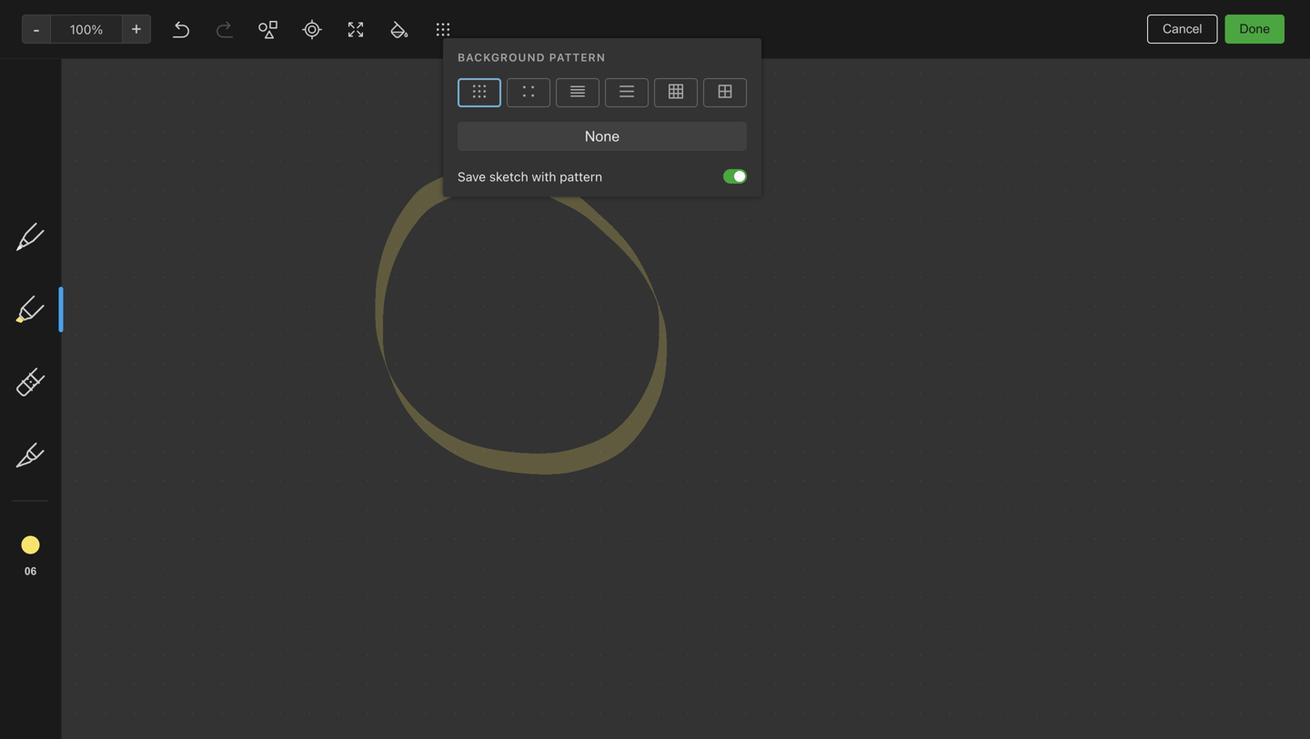 Task type: vqa. For each thing, say whether or not it's contained in the screenshot.
Expand Tags ICON
no



Task type: describe. For each thing, give the bounding box(es) containing it.
all
[[1196, 715, 1210, 728]]

saved
[[1263, 715, 1296, 728]]

task inside "things to do organize files - morning task"
[[461, 393, 488, 408]]

lunch
[[488, 186, 520, 201]]

add a reminder image
[[576, 711, 598, 732]]

(
[[79, 179, 84, 193]]

last edited on dec 14, 2023
[[580, 56, 745, 71]]

home link
[[0, 143, 218, 172]]

thumbnail image for morning task open laptop - sign in - check task - check emails - start work - go on lunch - meeting - end of day
[[233, 232, 383, 331]]

new button
[[11, 96, 207, 128]]

- down start
[[524, 186, 530, 201]]

trash
[[40, 346, 73, 361]]

share button
[[1200, 7, 1266, 36]]

morning inside "things to do organize files - morning task"
[[409, 393, 457, 408]]

flower button
[[233, 102, 383, 331]]

0 vertical spatial 5
[[240, 57, 248, 72]]

things to do organize files - morning task
[[409, 357, 501, 408]]

0 vertical spatial dec 5
[[247, 409, 278, 422]]

only you
[[1137, 15, 1185, 28]]

to
[[454, 357, 466, 372]]

1 vertical spatial task
[[473, 153, 500, 168]]

14,
[[693, 56, 710, 71]]

note window element
[[0, 0, 1310, 740]]

things
[[409, 357, 451, 372]]

emails
[[450, 170, 487, 185]]

notes (
[[40, 179, 84, 194]]

1 horizontal spatial dec
[[409, 555, 429, 568]]

files
[[465, 377, 492, 392]]

- down sign
[[503, 153, 509, 168]]

on inside note window element
[[648, 56, 663, 71]]

start
[[500, 170, 529, 185]]

me
[[113, 306, 131, 321]]

home
[[40, 150, 75, 165]]

flower
[[247, 117, 288, 132]]

notebooks
[[41, 248, 105, 263]]

open
[[409, 137, 441, 152]]

1 horizontal spatial 5
[[271, 409, 278, 422]]

- left sign
[[485, 137, 491, 152]]

end
[[469, 202, 492, 217]]

- up lunch on the left
[[491, 170, 497, 185]]

meeting
[[409, 202, 457, 217]]

changes
[[1213, 715, 1260, 728]]

shared
[[40, 306, 82, 321]]

notes for notes (
[[40, 179, 75, 194]]

tags button
[[0, 270, 217, 299]]

2023
[[714, 56, 745, 71]]

morning task open laptop - sign in - check task - check emails - start work - go on lunch - meeting - end of day
[[409, 117, 530, 234]]

last
[[580, 56, 604, 71]]

thumbnail image for things to do organize files - morning task
[[233, 481, 383, 580]]

Note Editor text field
[[0, 0, 1310, 740]]

notes
[[251, 57, 284, 72]]

- inside "things to do organize files - morning task"
[[495, 377, 501, 392]]

you
[[1165, 15, 1185, 28]]



Task type: locate. For each thing, give the bounding box(es) containing it.
1 vertical spatial 5
[[271, 409, 278, 422]]

None search field
[[24, 53, 195, 86]]

task up emails
[[473, 153, 500, 168]]

0 horizontal spatial on
[[470, 186, 485, 201]]

0 vertical spatial task
[[463, 117, 491, 132]]

2 horizontal spatial 5
[[432, 555, 439, 568]]

2 horizontal spatial dec
[[667, 56, 690, 71]]

notebooks link
[[0, 241, 217, 270]]

0 vertical spatial on
[[648, 56, 663, 71]]

shared with me
[[40, 306, 131, 321]]

tags
[[41, 277, 69, 292]]

in
[[409, 153, 419, 168]]

notes for notes
[[257, 18, 308, 40]]

new
[[40, 104, 66, 119]]

morning
[[409, 117, 460, 132], [409, 393, 457, 408]]

trash link
[[0, 339, 217, 368]]

morning inside morning task open laptop - sign in - check task - check emails - start work - go on lunch - meeting - end of day
[[409, 117, 460, 132]]

check
[[432, 153, 469, 168], [409, 170, 446, 185]]

dec 5
[[247, 409, 278, 422], [409, 555, 439, 568]]

1 vertical spatial morning
[[409, 393, 457, 408]]

1 horizontal spatial on
[[648, 56, 663, 71]]

- down 'go'
[[460, 202, 466, 217]]

1 vertical spatial dec 5
[[409, 555, 439, 568]]

day
[[409, 219, 430, 234]]

1 horizontal spatial dec 5
[[409, 555, 439, 568]]

notes
[[257, 18, 308, 40], [40, 179, 75, 194]]

Search text field
[[24, 53, 195, 86]]

with
[[85, 306, 110, 321]]

0 vertical spatial check
[[432, 153, 469, 168]]

0 horizontal spatial notes
[[40, 179, 75, 194]]

of
[[495, 202, 507, 217]]

settings image
[[186, 15, 207, 36]]

organize
[[409, 377, 462, 392]]

0 horizontal spatial dec
[[247, 409, 268, 422]]

all changes saved
[[1196, 715, 1296, 728]]

dec
[[667, 56, 690, 71], [247, 409, 268, 422], [409, 555, 429, 568]]

go
[[450, 186, 467, 201]]

thumbnail image
[[233, 232, 383, 331], [394, 268, 545, 331], [233, 481, 383, 580]]

task up laptop
[[463, 117, 491, 132]]

1 morning from the top
[[409, 117, 460, 132]]

on
[[648, 56, 663, 71], [470, 186, 485, 201]]

tree containing home
[[0, 143, 218, 640]]

- right files
[[495, 377, 501, 392]]

1 horizontal spatial notes
[[257, 18, 308, 40]]

check up work
[[409, 170, 446, 185]]

on right edited
[[648, 56, 663, 71]]

tasks button
[[0, 201, 217, 230]]

laptop
[[444, 137, 481, 152]]

2 vertical spatial 5
[[432, 555, 439, 568]]

sharks!
[[247, 357, 294, 372]]

upgrade image
[[70, 663, 92, 685]]

- right in
[[423, 153, 429, 168]]

5
[[240, 57, 248, 72], [271, 409, 278, 422], [432, 555, 439, 568]]

check down laptop
[[432, 153, 469, 168]]

tasks
[[40, 208, 73, 223]]

add tag image
[[607, 711, 629, 732]]

notes left (
[[40, 179, 75, 194]]

shared with me link
[[0, 299, 217, 328]]

on up end
[[470, 186, 485, 201]]

1 vertical spatial dec
[[247, 409, 268, 422]]

0 vertical spatial dec
[[667, 56, 690, 71]]

work
[[409, 186, 437, 201]]

- left 'go'
[[441, 186, 447, 201]]

5 notes
[[240, 57, 284, 72]]

notes up notes
[[257, 18, 308, 40]]

2 vertical spatial dec
[[409, 555, 429, 568]]

1 vertical spatial on
[[470, 186, 485, 201]]

tree
[[0, 143, 218, 640]]

share
[[1215, 14, 1251, 29]]

0 horizontal spatial dec 5
[[247, 409, 278, 422]]

do
[[470, 357, 485, 372]]

0 vertical spatial notes
[[257, 18, 308, 40]]

2 morning from the top
[[409, 393, 457, 408]]

expand notebooks image
[[5, 248, 19, 263]]

task
[[463, 117, 491, 132], [473, 153, 500, 168], [461, 393, 488, 408]]

0 vertical spatial morning
[[409, 117, 460, 132]]

only
[[1137, 15, 1162, 28]]

morning down 'organize'
[[409, 393, 457, 408]]

morning up open
[[409, 117, 460, 132]]

edited
[[608, 56, 645, 71]]

1 vertical spatial notes
[[40, 179, 75, 194]]

1 vertical spatial check
[[409, 170, 446, 185]]

dec inside note window element
[[667, 56, 690, 71]]

2 vertical spatial task
[[461, 393, 488, 408]]

-
[[485, 137, 491, 152], [423, 153, 429, 168], [503, 153, 509, 168], [491, 170, 497, 185], [441, 186, 447, 201], [524, 186, 530, 201], [460, 202, 466, 217], [495, 377, 501, 392]]

0 horizontal spatial 5
[[240, 57, 248, 72]]

sign
[[494, 137, 520, 152]]

on inside morning task open laptop - sign in - check task - check emails - start work - go on lunch - meeting - end of day
[[470, 186, 485, 201]]

task down files
[[461, 393, 488, 408]]



